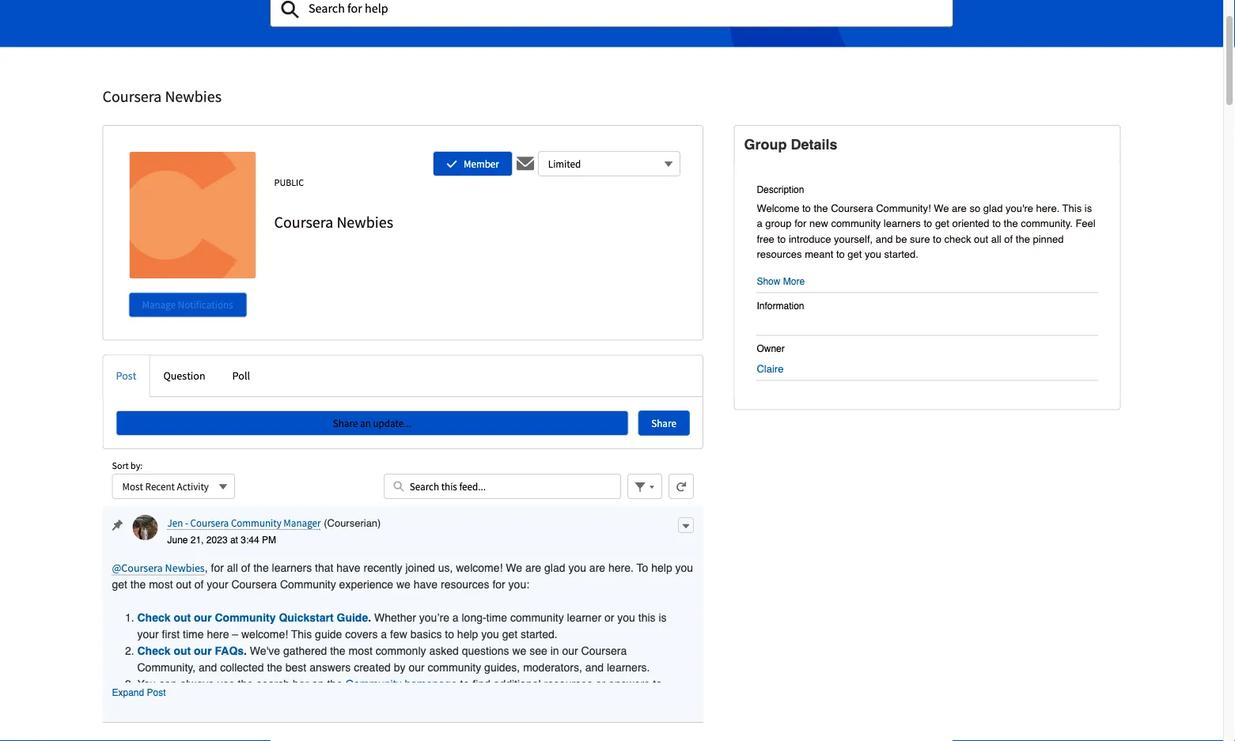 Task type: locate. For each thing, give the bounding box(es) containing it.
0 horizontal spatial a
[[381, 629, 387, 641]]

have up experience
[[337, 562, 361, 575]]

1 horizontal spatial resources
[[544, 678, 593, 691]]

are up you:
[[526, 562, 542, 575]]

0 vertical spatial a
[[757, 218, 763, 230]]

to
[[637, 562, 649, 575]]

0 vertical spatial post
[[116, 369, 137, 384]]

answers down learners.
[[609, 678, 650, 691]]

of down @coursera newbies "link" on the bottom left of page
[[195, 579, 204, 591]]

answers inside to find additional resources or answers to questions.
[[609, 678, 650, 691]]

information
[[757, 301, 805, 312]]

coursera inside we've gathered the most commonly asked questions we see in our coursera community, and collected the best answers created by our community guides, moderators, and learners.
[[582, 645, 627, 658]]

1 horizontal spatial coursera newbies
[[274, 212, 394, 232]]

learner
[[567, 612, 602, 625]]

1 vertical spatial started.
[[521, 629, 558, 641]]

1 vertical spatial text default image
[[112, 521, 123, 532]]

started. inside whether you're a long-time community learner or you this is your first time here – welcome! this guide covers a few basics to help you get started.
[[521, 629, 558, 641]]

0 horizontal spatial learners
[[272, 562, 312, 575]]

june
[[167, 535, 188, 547]]

to
[[803, 203, 811, 214], [924, 218, 933, 230], [993, 218, 1002, 230], [778, 233, 786, 245], [933, 233, 942, 245], [837, 249, 845, 261], [445, 629, 454, 641], [460, 678, 470, 691], [653, 678, 663, 691]]

help down long-
[[457, 629, 478, 641]]

1 vertical spatial this
[[291, 629, 312, 641]]

1 horizontal spatial we
[[934, 203, 950, 214]]

2 share from the left
[[652, 417, 677, 430]]

0 vertical spatial community
[[832, 218, 881, 230]]

0 vertical spatial help
[[652, 562, 673, 575]]

1 horizontal spatial share
[[652, 417, 677, 430]]

covers
[[345, 629, 378, 641]]

always
[[180, 678, 214, 691]]

0 vertical spatial this
[[1063, 203, 1082, 214]]

get down @coursera
[[112, 579, 127, 591]]

that
[[315, 562, 334, 575]]

and left learners.
[[586, 662, 604, 674]]

1 horizontal spatial have
[[414, 579, 438, 591]]

jen - coursera community manager, june 21, 2023 at 3:44 pm element
[[103, 506, 704, 723]]

None field
[[270, 0, 954, 28]]

a left few
[[381, 629, 387, 641]]

text default image left the limited
[[516, 155, 535, 174]]

you up learner
[[569, 562, 587, 575]]

0 horizontal spatial have
[[337, 562, 361, 575]]

1 horizontal spatial glad
[[984, 203, 1003, 214]]

for inside welcome to the coursera community! we are so glad you're here. this is a group for new community learners to get oriented to the community. feel free to introduce yourself, and be sure to check out all of the pinned resources meant to get you started.
[[795, 218, 807, 230]]

most
[[149, 579, 173, 591], [349, 645, 373, 658]]

check up first
[[137, 612, 171, 625]]

check out our faqs .
[[137, 645, 247, 658]]

0 horizontal spatial we
[[397, 579, 411, 591]]

new
[[810, 218, 829, 230]]

1 vertical spatial all
[[227, 562, 238, 575]]

0 vertical spatial glad
[[984, 203, 1003, 214]]

you right to
[[676, 562, 694, 575]]

share an update... button
[[116, 411, 629, 437]]

check out our community quickstart guide link
[[137, 612, 368, 625]]

2 vertical spatial a
[[381, 629, 387, 641]]

all inside welcome to the coursera community! we are so glad you're here. this is a group for new community learners to get oriented to the community. feel free to introduce yourself, and be sure to check out all of the pinned resources meant to get you started.
[[992, 233, 1002, 245]]

coursera inside welcome to the coursera community! we are so glad you're here. this is a group for new community learners to get oriented to the community. feel free to introduce yourself, and be sure to check out all of the pinned resources meant to get you started.
[[831, 203, 874, 214]]

learners up be
[[884, 218, 921, 230]]

0 vertical spatial we
[[934, 203, 950, 214]]

we
[[934, 203, 950, 214], [506, 562, 523, 575]]

whether you're a long-time community learner or you this is your first time here – welcome! this guide covers a few basics to help you get started.
[[137, 612, 667, 641]]

welcome! inside ​, for all of the learners that have recently joined us, welcome! we are glad you are here. to help you get the most out of your coursera community experience we have resources for you:
[[456, 562, 503, 575]]

1 vertical spatial time
[[183, 629, 204, 641]]

share inside button
[[333, 417, 358, 430]]

is
[[1085, 203, 1093, 214], [659, 612, 667, 625]]

1 horizontal spatial welcome!
[[456, 562, 503, 575]]

0 horizontal spatial post
[[116, 369, 137, 384]]

post left question
[[116, 369, 137, 384]]

a up free
[[757, 218, 763, 230]]

0 horizontal spatial here.
[[609, 562, 634, 575]]

answers up "on"
[[310, 662, 351, 674]]

share inside button
[[652, 417, 677, 430]]

most down covers
[[349, 645, 373, 658]]

learners.
[[607, 662, 650, 674]]

0 horizontal spatial your
[[137, 629, 159, 641]]

0 vertical spatial .
[[368, 612, 371, 625]]

you down the yourself,
[[865, 249, 882, 261]]

manage notifications button
[[129, 294, 246, 317]]

is inside welcome to the coursera community! we are so glad you're here. this is a group for new community learners to get oriented to the community. feel free to introduce yourself, and be sure to check out all of the pinned resources meant to get you started.
[[1085, 203, 1093, 214]]

0 horizontal spatial we
[[506, 562, 523, 575]]

1 vertical spatial have
[[414, 579, 438, 591]]

and up always
[[199, 662, 217, 674]]

1 horizontal spatial are
[[590, 562, 606, 575]]

1 vertical spatial check
[[137, 645, 171, 658]]

1 vertical spatial glad
[[545, 562, 566, 575]]

2 horizontal spatial and
[[876, 233, 893, 245]]

1 horizontal spatial most
[[349, 645, 373, 658]]

started. up see
[[521, 629, 558, 641]]

1 vertical spatial most
[[349, 645, 373, 658]]

learners inside ​, for all of the learners that have recently joined us, welcome! we are glad you are here. to help you get the most out of your coursera community experience we have resources for you:
[[272, 562, 312, 575]]

have
[[337, 562, 361, 575], [414, 579, 438, 591]]

0 vertical spatial started.
[[885, 249, 919, 261]]

this up feel
[[1063, 203, 1082, 214]]

2 horizontal spatial are
[[952, 203, 967, 214]]

text default image inside jen - coursera community manager, june 21, 2023 at 3:44 pm element
[[112, 521, 123, 532]]

post down community,
[[147, 688, 166, 699]]

1 horizontal spatial help
[[652, 562, 673, 575]]

at
[[230, 535, 238, 547]]

for up introduce
[[795, 218, 807, 230]]

to inside whether you're a long-time community learner or you this is your first time here – welcome! this guide covers a few basics to help you get started.
[[445, 629, 454, 641]]

time
[[487, 612, 508, 625], [183, 629, 204, 641]]

community up the yourself,
[[832, 218, 881, 230]]

post
[[116, 369, 137, 384], [147, 688, 166, 699]]

. up collected
[[244, 645, 247, 658]]

of
[[1005, 233, 1014, 245], [241, 562, 250, 575], [195, 579, 204, 591]]

community
[[832, 218, 881, 230], [511, 612, 564, 625], [428, 662, 482, 674]]

check for community,
[[137, 645, 171, 658]]

update...
[[373, 417, 412, 430]]

0 vertical spatial check
[[137, 612, 171, 625]]

started. down be
[[885, 249, 919, 261]]

by
[[394, 662, 406, 674]]

more
[[784, 276, 805, 287]]

gathered
[[283, 645, 327, 658]]

1 horizontal spatial started.
[[885, 249, 919, 261]]

commonly
[[376, 645, 426, 658]]

welcome
[[757, 203, 800, 214]]

all
[[992, 233, 1002, 245], [227, 562, 238, 575]]

1 horizontal spatial community
[[511, 612, 564, 625]]

0 vertical spatial of
[[1005, 233, 1014, 245]]

of inside welcome to the coursera community! we are so glad you're here. this is a group for new community learners to get oriented to the community. feel free to introduce yourself, and be sure to check out all of the pinned resources meant to get you started.
[[1005, 233, 1014, 245]]

your inside ​, for all of the learners that have recently joined us, welcome! we are glad you are here. to help you get the most out of your coursera community experience we have resources for you:
[[207, 579, 228, 591]]

0 vertical spatial is
[[1085, 203, 1093, 214]]

1 vertical spatial help
[[457, 629, 478, 641]]

to right sure
[[933, 233, 942, 245]]

1 vertical spatial your
[[137, 629, 159, 641]]

here. inside welcome to the coursera community! we are so glad you're here. this is a group for new community learners to get oriented to the community. feel free to introduce yourself, and be sure to check out all of the pinned resources meant to get you started.
[[1037, 203, 1060, 214]]

1 vertical spatial a
[[453, 612, 459, 625]]

or inside to find additional resources or answers to questions.
[[596, 678, 606, 691]]

to up asked
[[445, 629, 454, 641]]

here. up community.
[[1037, 203, 1060, 214]]

community down asked
[[428, 662, 482, 674]]

1 horizontal spatial is
[[1085, 203, 1093, 214]]

glad
[[984, 203, 1003, 214], [545, 562, 566, 575]]

to down this
[[653, 678, 663, 691]]

welcome! right the us,
[[456, 562, 503, 575]]

2 vertical spatial community
[[428, 662, 482, 674]]

1 horizontal spatial here.
[[1037, 203, 1060, 214]]

0 vertical spatial resources
[[757, 249, 802, 261]]

0 horizontal spatial all
[[227, 562, 238, 575]]

most
[[122, 480, 143, 494]]

you're
[[419, 612, 450, 625]]

show more
[[757, 276, 805, 287]]

0 vertical spatial time
[[487, 612, 508, 625]]

our right by
[[409, 662, 425, 674]]

here. left to
[[609, 562, 634, 575]]

tab list
[[103, 355, 704, 398]]

1 horizontal spatial of
[[241, 562, 250, 575]]

2 horizontal spatial a
[[757, 218, 763, 230]]

the down pm
[[254, 562, 269, 575]]

are left to
[[590, 562, 606, 575]]

member button
[[433, 151, 513, 177]]

0 vertical spatial here.
[[1037, 203, 1060, 214]]

learners
[[884, 218, 921, 230], [272, 562, 312, 575]]

the down collected
[[238, 678, 253, 691]]

2 check from the top
[[137, 645, 171, 658]]

here. inside ​, for all of the learners that have recently joined us, welcome! we are glad you are here. to help you get the most out of your coursera community experience we have resources for you:
[[609, 562, 634, 575]]

or right learner
[[605, 612, 615, 625]]

check up community,
[[137, 645, 171, 658]]

we left so
[[934, 203, 950, 214]]

1 horizontal spatial this
[[1063, 203, 1082, 214]]

1 vertical spatial here.
[[609, 562, 634, 575]]

0 horizontal spatial are
[[526, 562, 542, 575]]

bar
[[293, 678, 309, 691]]

we left see
[[513, 645, 527, 658]]

are left so
[[952, 203, 967, 214]]

sure
[[911, 233, 931, 245]]

out inside welcome to the coursera community! we are so glad you're here. this is a group for new community learners to get oriented to the community. feel free to introduce yourself, and be sure to check out all of the pinned resources meant to get you started.
[[975, 233, 989, 245]]

sort by:
[[112, 460, 143, 472]]

public
[[274, 176, 304, 189]]

welcome!
[[456, 562, 503, 575], [241, 629, 288, 641]]

2 horizontal spatial of
[[1005, 233, 1014, 245]]

help right to
[[652, 562, 673, 575]]

resources down the us,
[[441, 579, 490, 591]]

2 vertical spatial of
[[195, 579, 204, 591]]

expand post link
[[112, 687, 694, 701]]

0 vertical spatial answers
[[310, 662, 351, 674]]

1 vertical spatial we
[[513, 645, 527, 658]]

1 vertical spatial newbies
[[337, 212, 394, 232]]

check
[[137, 612, 171, 625], [137, 645, 171, 658]]

your left first
[[137, 629, 159, 641]]

is up feel
[[1085, 203, 1093, 214]]

your down "​,"
[[207, 579, 228, 591]]

1 horizontal spatial text default image
[[516, 155, 535, 174]]

share button
[[638, 411, 690, 437]]

text default image left external user - jen - coursera community manager (coursera) "icon"
[[112, 521, 123, 532]]

0 vertical spatial learners
[[884, 218, 921, 230]]

a left long-
[[453, 612, 459, 625]]

1 vertical spatial we
[[506, 562, 523, 575]]

guide
[[315, 629, 342, 641]]

0 vertical spatial we
[[397, 579, 411, 591]]

to down group
[[778, 233, 786, 245]]

this up gathered
[[291, 629, 312, 641]]

1 vertical spatial or
[[596, 678, 606, 691]]

0 horizontal spatial resources
[[441, 579, 490, 591]]

us,
[[438, 562, 453, 575]]

coursera newbies
[[103, 87, 222, 106], [274, 212, 394, 232]]

2 vertical spatial newbies
[[165, 561, 205, 575]]

@coursera
[[112, 561, 163, 575]]

show
[[757, 276, 781, 287]]

community inside welcome to the coursera community! we are so glad you're here. this is a group for new community learners to get oriented to the community. feel free to introduce yourself, and be sure to check out all of the pinned resources meant to get you started.
[[832, 218, 881, 230]]

most down @coursera newbies "link" on the bottom left of page
[[149, 579, 173, 591]]

community up the 3:44 on the bottom left
[[231, 517, 282, 530]]

Sort by: button
[[112, 475, 235, 500]]

1 vertical spatial is
[[659, 612, 667, 625]]

1 share from the left
[[333, 417, 358, 430]]

for left you:
[[493, 579, 506, 591]]

resources down free
[[757, 249, 802, 261]]

to up sure
[[924, 218, 933, 230]]

community inside ​, for all of the learners that have recently joined us, welcome! we are glad you are here. to help you get the most out of your coursera community experience we have resources for you:
[[280, 579, 336, 591]]

our
[[194, 612, 212, 625], [194, 645, 212, 658], [562, 645, 579, 658], [409, 662, 425, 674]]

have down joined
[[414, 579, 438, 591]]

community,
[[137, 662, 196, 674]]

out down oriented
[[975, 233, 989, 245]]

this
[[1063, 203, 1082, 214], [291, 629, 312, 641]]

or inside whether you're a long-time community learner or you this is your first time here – welcome! this guide covers a few basics to help you get started.
[[605, 612, 615, 625]]

0 vertical spatial your
[[207, 579, 228, 591]]

get inside whether you're a long-time community learner or you this is your first time here – welcome! this guide covers a few basics to help you get started.
[[502, 629, 518, 641]]

Email Notifications, Limited button
[[538, 151, 681, 177]]

1 horizontal spatial .
[[368, 612, 371, 625]]

1 vertical spatial community
[[511, 612, 564, 625]]

and
[[876, 233, 893, 245], [199, 662, 217, 674], [586, 662, 604, 674]]

0 horizontal spatial this
[[291, 629, 312, 641]]

1 vertical spatial for
[[211, 562, 224, 575]]

group details
[[745, 136, 838, 153]]

0 horizontal spatial welcome!
[[241, 629, 288, 641]]

0 vertical spatial most
[[149, 579, 173, 591]]

a inside welcome to the coursera community! we are so glad you're here. this is a group for new community learners to get oriented to the community. feel free to introduce yourself, and be sure to check out all of the pinned resources meant to get you started.
[[757, 218, 763, 230]]

0 horizontal spatial text default image
[[112, 521, 123, 532]]

1 vertical spatial post
[[147, 688, 166, 699]]

learners left that
[[272, 562, 312, 575]]

jen - coursera community manager (courserian) june 21, 2023 at 3:44 pm
[[167, 517, 381, 547]]

or down learner
[[596, 678, 606, 691]]

question link
[[150, 356, 219, 397]]

pinned
[[1034, 233, 1064, 245]]

2 horizontal spatial resources
[[757, 249, 802, 261]]

out down @coursera newbies "link" on the bottom left of page
[[176, 579, 192, 591]]

first
[[162, 629, 180, 641]]

community up see
[[511, 612, 564, 625]]

1 horizontal spatial your
[[207, 579, 228, 591]]

text default image
[[516, 155, 535, 174], [112, 521, 123, 532]]

0 horizontal spatial help
[[457, 629, 478, 641]]

questions
[[462, 645, 510, 658]]

joined
[[406, 562, 435, 575]]

all right "​,"
[[227, 562, 238, 575]]

@coursera newbies link
[[112, 561, 205, 576]]

and left be
[[876, 233, 893, 245]]

is right this
[[659, 612, 667, 625]]

1 horizontal spatial and
[[586, 662, 604, 674]]

this inside whether you're a long-time community learner or you this is your first time here – welcome! this guide covers a few basics to help you get started.
[[291, 629, 312, 641]]

1 check from the top
[[137, 612, 171, 625]]

we up you:
[[506, 562, 523, 575]]

0 horizontal spatial time
[[183, 629, 204, 641]]

all right check
[[992, 233, 1002, 245]]

2 horizontal spatial community
[[832, 218, 881, 230]]

resources inside welcome to the coursera community! we are so glad you're here. this is a group for new community learners to get oriented to the community. feel free to introduce yourself, and be sure to check out all of the pinned resources meant to get you started.
[[757, 249, 802, 261]]

group photo image
[[129, 152, 256, 279]]

we down joined
[[397, 579, 411, 591]]

recently
[[364, 562, 403, 575]]

get up questions
[[502, 629, 518, 641]]

of down you're
[[1005, 233, 1014, 245]]

1 horizontal spatial post
[[147, 688, 166, 699]]

the right "on"
[[327, 678, 343, 691]]

you're
[[1006, 203, 1034, 214]]

of down the 3:44 on the bottom left
[[241, 562, 250, 575]]

1 horizontal spatial for
[[493, 579, 506, 591]]

a
[[757, 218, 763, 230], [453, 612, 459, 625], [381, 629, 387, 641]]

1 vertical spatial answers
[[609, 678, 650, 691]]

manager
[[284, 517, 321, 530]]

here.
[[1037, 203, 1060, 214], [609, 562, 634, 575]]

is inside whether you're a long-time community learner or you this is your first time here – welcome! this guide covers a few basics to help you get started.
[[659, 612, 667, 625]]

most recent activity
[[122, 480, 209, 494]]

newbies inside "link"
[[165, 561, 205, 575]]

introduce
[[789, 233, 832, 245]]

0 horizontal spatial share
[[333, 417, 358, 430]]

for right "​,"
[[211, 562, 224, 575]]

time up check out our faqs .
[[183, 629, 204, 641]]

. up covers
[[368, 612, 371, 625]]

this inside welcome to the coursera community! we are so glad you're here. this is a group for new community learners to get oriented to the community. feel free to introduce yourself, and be sure to check out all of the pinned resources meant to get you started.
[[1063, 203, 1082, 214]]

check out our community quickstart guide .
[[137, 612, 374, 625]]

time up questions
[[487, 612, 508, 625]]

0 horizontal spatial community
[[428, 662, 482, 674]]

community!
[[877, 203, 931, 214]]

our down here in the left of the page
[[194, 645, 212, 658]]

get
[[936, 218, 950, 230], [848, 249, 862, 261], [112, 579, 127, 591], [502, 629, 518, 641]]

community down that
[[280, 579, 336, 591]]

0 horizontal spatial most
[[149, 579, 173, 591]]

by:
[[131, 460, 143, 472]]

welcome! up 'we've'
[[241, 629, 288, 641]]

most inside ​, for all of the learners that have recently joined us, welcome! we are glad you are here. to help you get the most out of your coursera community experience we have resources for you:
[[149, 579, 173, 591]]

resources down moderators,
[[544, 678, 593, 691]]

(courserian)
[[324, 518, 381, 530]]



Task type: describe. For each thing, give the bounding box(es) containing it.
poll link
[[219, 356, 264, 397]]

whether
[[374, 612, 416, 625]]

21,
[[191, 535, 204, 547]]

jen - coursera community manager link
[[167, 517, 321, 531]]

community inside "jen - coursera community manager (courserian) june 21, 2023 at 3:44 pm"
[[231, 517, 282, 530]]

coursera inside "jen - coursera community manager (courserian) june 21, 2023 at 3:44 pm"
[[190, 517, 229, 530]]

homepage
[[405, 678, 457, 691]]

​,
[[205, 562, 208, 575]]

asked
[[429, 645, 459, 658]]

the up "search"
[[267, 662, 283, 674]]

0 vertical spatial newbies
[[165, 87, 222, 106]]

community up –
[[215, 612, 276, 625]]

0 vertical spatial have
[[337, 562, 361, 575]]

notifications
[[178, 299, 233, 312]]

description
[[757, 184, 805, 195]]

collected
[[220, 662, 264, 674]]

share for share an update...
[[333, 417, 358, 430]]

you:
[[509, 579, 530, 591]]

yourself,
[[834, 233, 873, 245]]

–
[[232, 629, 238, 641]]

activity
[[177, 480, 209, 494]]

3:44
[[241, 535, 259, 547]]

your inside whether you're a long-time community learner or you this is your first time here – welcome! this guide covers a few basics to help you get started.
[[137, 629, 159, 641]]

the down guide
[[330, 645, 346, 658]]

manage
[[142, 299, 176, 312]]

to up new on the top of page
[[803, 203, 811, 214]]

you inside welcome to the coursera community! we are so glad you're here. this is a group for new community learners to get oriented to the community. feel free to introduce yourself, and be sure to check out all of the pinned resources meant to get you started.
[[865, 249, 882, 261]]

1 horizontal spatial time
[[487, 612, 508, 625]]

we've
[[250, 645, 280, 658]]

0 horizontal spatial and
[[199, 662, 217, 674]]

claire
[[757, 364, 784, 376]]

here
[[207, 629, 229, 641]]

share an update...
[[333, 417, 412, 430]]

you
[[137, 678, 156, 691]]

we inside ​, for all of the learners that have recently joined us, welcome! we are glad you are here. to help you get the most out of your coursera community experience we have resources for you:
[[506, 562, 523, 575]]

community down the created at the left of page
[[346, 678, 402, 691]]

the down @coursera
[[131, 579, 146, 591]]

expand post
[[112, 688, 166, 699]]

-
[[185, 517, 188, 530]]

use
[[217, 678, 235, 691]]

glad inside welcome to the coursera community! we are so glad you're here. this is a group for new community learners to get oriented to the community. feel free to introduce yourself, and be sure to check out all of the pinned resources meant to get you started.
[[984, 203, 1003, 214]]

Search for help text field
[[270, 0, 954, 28]]

search
[[256, 678, 290, 691]]

we've gathered the most commonly asked questions we see in our coursera community, and collected the best answers created by our community guides, moderators, and learners.
[[137, 645, 653, 674]]

1 vertical spatial of
[[241, 562, 250, 575]]

get up check
[[936, 218, 950, 230]]

best
[[286, 662, 307, 674]]

we inside ​, for all of the learners that have recently joined us, welcome! we are glad you are here. to help you get the most out of your coursera community experience we have resources for you:
[[397, 579, 411, 591]]

tab list containing post
[[103, 355, 704, 398]]

glad inside ​, for all of the learners that have recently joined us, welcome! we are glad you are here. to help you get the most out of your coursera community experience we have resources for you:
[[545, 562, 566, 575]]

get down the yourself,
[[848, 249, 862, 261]]

0 vertical spatial coursera newbies
[[103, 87, 222, 106]]

claire link
[[757, 364, 784, 376]]

out down first
[[174, 645, 191, 658]]

moderators,
[[523, 662, 583, 674]]

expand
[[112, 688, 144, 699]]

help inside whether you're a long-time community learner or you this is your first time here – welcome! this guide covers a few basics to help you get started.
[[457, 629, 478, 641]]

details
[[791, 136, 838, 153]]

created
[[354, 662, 391, 674]]

out inside ​, for all of the learners that have recently joined us, welcome! we are glad you are here. to help you get the most out of your coursera community experience we have resources for you:
[[176, 579, 192, 591]]

1 vertical spatial coursera newbies
[[274, 212, 394, 232]]

feel
[[1076, 218, 1096, 230]]

jen
[[167, 517, 183, 530]]

to down the yourself,
[[837, 249, 845, 261]]

check for first
[[137, 612, 171, 625]]

basics
[[411, 629, 442, 641]]

coursera inside ​, for all of the learners that have recently joined us, welcome! we are glad you are here. to help you get the most out of your coursera community experience we have resources for you:
[[232, 579, 277, 591]]

resources inside ​, for all of the learners that have recently joined us, welcome! we are glad you are here. to help you get the most out of your coursera community experience we have resources for you:
[[441, 579, 490, 591]]

welcome! inside whether you're a long-time community learner or you this is your first time here – welcome! this guide covers a few basics to help you get started.
[[241, 629, 288, 641]]

the left pinned
[[1016, 233, 1031, 245]]

0 horizontal spatial of
[[195, 579, 204, 591]]

recent
[[145, 480, 175, 494]]

questions.
[[137, 695, 188, 708]]

meant
[[805, 249, 834, 261]]

our up here in the left of the page
[[194, 612, 212, 625]]

an
[[360, 417, 371, 430]]

the down you're
[[1004, 218, 1019, 230]]

to find additional resources or answers to questions.
[[137, 678, 663, 708]]

Search this feed... search field
[[384, 475, 621, 500]]

pm
[[262, 535, 276, 547]]

are inside welcome to the coursera community! we are so glad you're here. this is a group for new community learners to get oriented to the community. feel free to introduce yourself, and be sure to check out all of the pinned resources meant to get you started.
[[952, 203, 967, 214]]

share for share
[[652, 417, 677, 430]]

external user - jen - coursera community manager (coursera) image
[[133, 516, 158, 541]]

our right in at the left bottom of the page
[[562, 645, 579, 658]]

out up first
[[174, 612, 191, 625]]

1 horizontal spatial a
[[453, 612, 459, 625]]

1 vertical spatial .
[[244, 645, 247, 658]]

resources inside to find additional resources or answers to questions.
[[544, 678, 593, 691]]

you up questions
[[482, 629, 499, 641]]

we inside we've gathered the most commonly asked questions we see in our coursera community, and collected the best answers created by our community guides, moderators, and learners.
[[513, 645, 527, 658]]

you can always use the search bar on the community homepage
[[137, 678, 457, 691]]

june 21, 2023 at 3:44 pm link
[[167, 535, 276, 547]]

this
[[639, 612, 656, 625]]

the up new on the top of page
[[814, 203, 829, 214]]

​, for all of the learners that have recently joined us, welcome! we are glad you are here. to help you get the most out of your coursera community experience we have resources for you:
[[112, 562, 694, 591]]

poll
[[232, 369, 250, 384]]

0 horizontal spatial for
[[211, 562, 224, 575]]

find
[[473, 678, 491, 691]]

answers inside we've gathered the most commonly asked questions we see in our coursera community, and collected the best answers created by our community guides, moderators, and learners.
[[310, 662, 351, 674]]

0 vertical spatial text default image
[[516, 155, 535, 174]]

@coursera newbies
[[112, 561, 205, 575]]

guides,
[[485, 662, 520, 674]]

learners inside welcome to the coursera community! we are so glad you're here. this is a group for new community learners to get oriented to the community. feel free to introduce yourself, and be sure to check out all of the pinned resources meant to get you started.
[[884, 218, 921, 230]]

and inside welcome to the coursera community! we are so glad you're here. this is a group for new community learners to get oriented to the community. feel free to introduce yourself, and be sure to check out all of the pinned resources meant to get you started.
[[876, 233, 893, 245]]

check
[[945, 233, 972, 245]]

community inside we've gathered the most commonly asked questions we see in our coursera community, and collected the best answers created by our community guides, moderators, and learners.
[[428, 662, 482, 674]]

post inside expand post link
[[147, 688, 166, 699]]

question
[[163, 369, 205, 384]]

in
[[551, 645, 559, 658]]

see
[[530, 645, 548, 658]]

welcome to the coursera community! we are so glad you're here. this is a group for new community learners to get oriented to the community. feel free to introduce yourself, and be sure to check out all of the pinned resources meant to get you started.
[[757, 203, 1096, 261]]

sort
[[112, 460, 129, 472]]

we inside welcome to the coursera community! we are so glad you're here. this is a group for new community learners to get oriented to the community. feel free to introduce yourself, and be sure to check out all of the pinned resources meant to get you started.
[[934, 203, 950, 214]]

oriented
[[953, 218, 990, 230]]

be
[[896, 233, 908, 245]]

you left this
[[618, 612, 636, 625]]

quickstart
[[279, 612, 334, 625]]

few
[[390, 629, 408, 641]]

get inside ​, for all of the learners that have recently joined us, welcome! we are glad you are here. to help you get the most out of your coursera community experience we have resources for you:
[[112, 579, 127, 591]]

group
[[766, 218, 792, 230]]

can
[[159, 678, 177, 691]]

free
[[757, 233, 775, 245]]

most inside we've gathered the most commonly asked questions we see in our coursera community, and collected the best answers created by our community guides, moderators, and learners.
[[349, 645, 373, 658]]

experience
[[339, 579, 394, 591]]

owner
[[757, 343, 785, 355]]

on
[[312, 678, 324, 691]]

long-
[[462, 612, 487, 625]]

group
[[745, 136, 787, 153]]

started. inside welcome to the coursera community! we are so glad you're here. this is a group for new community learners to get oriented to the community. feel free to introduce yourself, and be sure to check out all of the pinned resources meant to get you started.
[[885, 249, 919, 261]]

all inside ​, for all of the learners that have recently joined us, welcome! we are glad you are here. to help you get the most out of your coursera community experience we have resources for you:
[[227, 562, 238, 575]]

faqs
[[215, 645, 244, 658]]

help inside ​, for all of the learners that have recently joined us, welcome! we are glad you are here. to help you get the most out of your coursera community experience we have resources for you:
[[652, 562, 673, 575]]

guide
[[337, 612, 368, 625]]

to left find
[[460, 678, 470, 691]]

community inside whether you're a long-time community learner or you this is your first time here – welcome! this guide covers a few basics to help you get started.
[[511, 612, 564, 625]]

to right oriented
[[993, 218, 1002, 230]]



Task type: vqa. For each thing, say whether or not it's contained in the screenshot.
it at the top right of the page
no



